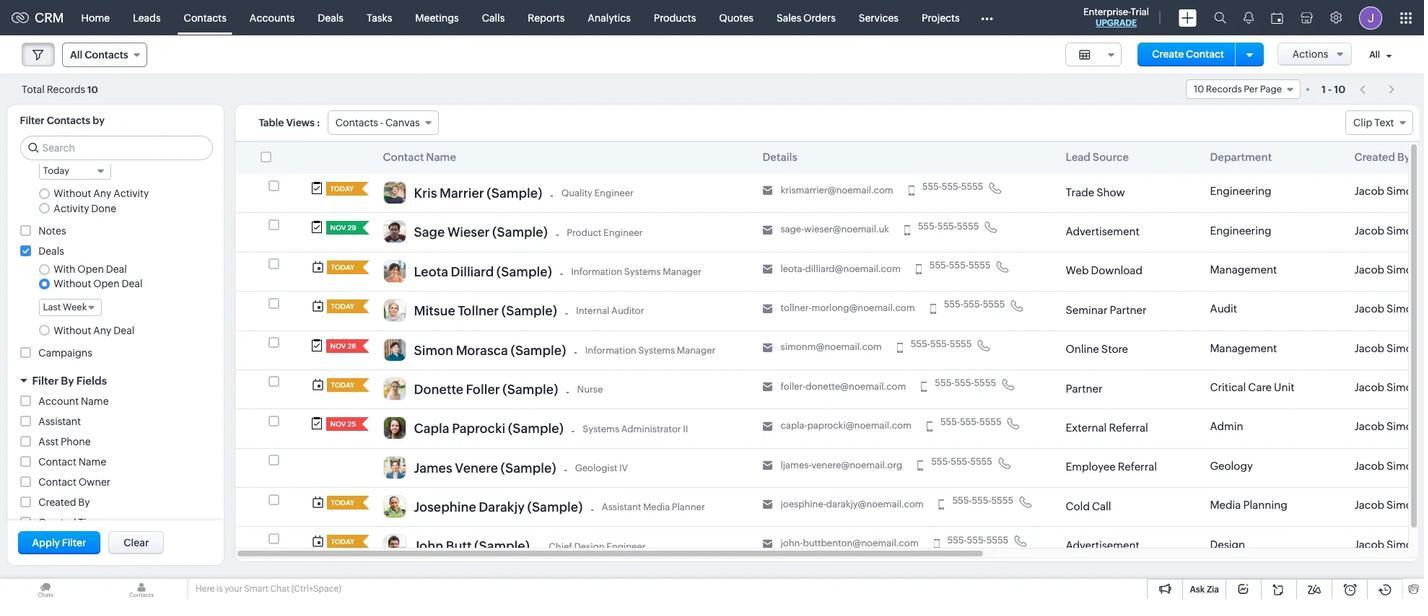 Task type: locate. For each thing, give the bounding box(es) containing it.
marrier
[[440, 186, 484, 201]]

0 vertical spatial open
[[77, 264, 104, 275]]

management for simon morasca (sample)
[[1210, 342, 1277, 354]]

created for created by
[[39, 517, 76, 528]]

1 vertical spatial open
[[93, 278, 120, 290]]

name up kris
[[426, 151, 456, 163]]

5 jacob simon from the top
[[1355, 342, 1419, 354]]

today for mitsue tollner (sample)
[[331, 303, 355, 311]]

account name
[[39, 395, 109, 407]]

0 vertical spatial created
[[1355, 151, 1396, 163]]

icon_mail image left sage-
[[763, 225, 773, 235]]

7 canvas profile image image from the top
[[383, 417, 406, 440]]

any up done
[[93, 188, 112, 200]]

(sample) right morasca
[[511, 343, 566, 358]]

engineer for kris marrier (sample)
[[595, 188, 634, 199]]

(sample) inside josephine darakjy (sample) link
[[527, 500, 583, 515]]

icon_mail image left joesphine-
[[763, 500, 773, 510]]

deal up filter by fields dropdown button
[[114, 325, 134, 336]]

(sample) inside mitsue tollner (sample) link
[[502, 303, 557, 318]]

all up 'total records 10'
[[70, 49, 83, 61]]

filter contacts by
[[20, 115, 105, 126]]

open for without
[[93, 278, 120, 290]]

1 vertical spatial advertisement
[[1066, 539, 1140, 552]]

0 vertical spatial filter
[[20, 115, 45, 126]]

canvas profile image image left sage
[[383, 220, 406, 244]]

tasks
[[367, 12, 392, 23]]

is
[[217, 584, 223, 594]]

2 horizontal spatial 10
[[1334, 83, 1346, 95]]

1 vertical spatial information systems manager
[[585, 345, 716, 356]]

nov for sage
[[330, 224, 346, 232]]

4 jacob simon from the top
[[1355, 303, 1419, 315]]

1 horizontal spatial by
[[78, 497, 90, 508]]

geologist
[[575, 463, 618, 474]]

without down "with"
[[54, 278, 91, 290]]

0 horizontal spatial 10
[[87, 84, 98, 95]]

(sample) for simon morasca (sample)
[[511, 343, 566, 358]]

created up created time
[[39, 497, 76, 508]]

all for all contacts
[[70, 49, 83, 61]]

deals left the tasks
[[318, 12, 344, 23]]

4 jacob from the top
[[1355, 303, 1385, 315]]

- for josephine darakjy (sample)
[[591, 504, 594, 515]]

1 vertical spatial created
[[39, 497, 76, 508]]

all for all
[[1370, 50, 1380, 60]]

1 vertical spatial systems
[[638, 345, 675, 356]]

profile image
[[1360, 6, 1383, 29]]

advertisement down call
[[1066, 539, 1140, 552]]

0 vertical spatial manager
[[663, 266, 702, 277]]

1 vertical spatial activity
[[54, 203, 89, 214]]

ask zia
[[1190, 585, 1219, 595]]

sage wieser (sample)
[[414, 225, 548, 240]]

employee referral
[[1066, 461, 1157, 473]]

1 horizontal spatial deals
[[318, 12, 344, 23]]

systems
[[624, 266, 661, 277], [638, 345, 675, 356], [583, 423, 620, 434]]

5 icon_mail image from the top
[[763, 343, 773, 353]]

0 vertical spatial contact name
[[383, 151, 456, 163]]

3 canvas profile image image from the top
[[383, 260, 406, 283]]

jacob for leota dilliard (sample)
[[1355, 264, 1385, 276]]

0 horizontal spatial all
[[70, 49, 83, 61]]

canvas profile image image for kris marrier (sample)
[[383, 181, 406, 204]]

show
[[1097, 186, 1125, 198]]

media down geology
[[1210, 499, 1241, 511]]

2 vertical spatial created
[[39, 517, 76, 528]]

8 jacob from the top
[[1355, 460, 1385, 472]]

0 horizontal spatial assistant
[[39, 416, 81, 427]]

today for kris marrier (sample)
[[330, 185, 354, 193]]

advertisement up the web download
[[1066, 225, 1140, 238]]

donette
[[414, 382, 464, 397]]

10 inside 'total records 10'
[[87, 84, 98, 95]]

- for mitsue tollner (sample)
[[565, 307, 568, 319]]

1 icon_mail image from the top
[[763, 186, 773, 196]]

krismarrier@noemail.com
[[781, 185, 894, 196]]

2 canvas profile image image from the top
[[383, 220, 406, 244]]

information systems manager up 'auditor'
[[571, 266, 702, 277]]

8 icon_mail image from the top
[[763, 461, 773, 471]]

canvas profile image image for josephine darakjy (sample)
[[383, 495, 406, 518]]

design right the "chief"
[[574, 541, 605, 552]]

0 vertical spatial management
[[1210, 263, 1277, 276]]

account
[[39, 395, 79, 407]]

3 nov from the top
[[330, 420, 346, 428]]

1 vertical spatial name
[[81, 395, 109, 407]]

records left per
[[1206, 84, 1242, 95]]

simon for james venere (sample)
[[1387, 460, 1419, 472]]

partner down the online
[[1066, 382, 1103, 395]]

jacob simon for james venere (sample)
[[1355, 460, 1419, 472]]

manager for simon morasca (sample)
[[677, 345, 716, 356]]

8 canvas profile image image from the top
[[383, 456, 406, 479]]

0 vertical spatial systems
[[624, 266, 661, 277]]

(sample) inside james venere (sample) link
[[501, 460, 556, 476]]

canvas profile image image for james venere (sample)
[[383, 456, 406, 479]]

simon for simon morasca (sample)
[[1387, 342, 1419, 354]]

1 vertical spatial manager
[[677, 345, 716, 356]]

contact right create
[[1186, 48, 1225, 60]]

2 vertical spatial filter
[[62, 537, 86, 549]]

design
[[1210, 538, 1246, 551], [574, 541, 605, 552]]

clip text
[[1354, 117, 1395, 129]]

profile element
[[1351, 0, 1391, 35]]

2 management from the top
[[1210, 342, 1277, 354]]

without for without open deal
[[54, 278, 91, 290]]

referral for capla paprocki (sample)
[[1109, 422, 1149, 434]]

systems up 'auditor'
[[624, 266, 661, 277]]

activity up notes
[[54, 203, 89, 214]]

assistant down account
[[39, 416, 81, 427]]

2 vertical spatial without
[[54, 325, 91, 336]]

jacob simon for capla paprocki (sample)
[[1355, 421, 1419, 433]]

product
[[567, 227, 602, 238]]

nov for capla
[[330, 420, 346, 428]]

0 vertical spatial nov
[[330, 224, 346, 232]]

5 jacob from the top
[[1355, 342, 1385, 354]]

sage
[[414, 225, 445, 240]]

1 vertical spatial created by
[[39, 497, 90, 508]]

(sample) inside donette foller (sample) link
[[503, 382, 558, 397]]

by
[[1398, 151, 1411, 163], [61, 375, 74, 387], [78, 497, 90, 508]]

nov left 29
[[330, 224, 346, 232]]

any for activity
[[93, 188, 112, 200]]

activity
[[114, 188, 149, 200], [54, 203, 89, 214]]

1 horizontal spatial contact name
[[383, 151, 456, 163]]

0 horizontal spatial records
[[47, 83, 85, 95]]

3 jacob simon from the top
[[1355, 264, 1419, 276]]

open up without open deal
[[77, 264, 104, 275]]

- for john butt (sample)
[[538, 543, 541, 555]]

total records 10
[[22, 83, 98, 95]]

10 records per page
[[1194, 84, 1282, 95]]

2 jacob simon from the top
[[1355, 224, 1419, 237]]

deal
[[106, 264, 127, 275], [122, 278, 143, 290], [114, 325, 134, 336]]

1 without from the top
[[54, 188, 91, 200]]

crm
[[35, 10, 64, 25]]

6 jacob from the top
[[1355, 381, 1385, 394]]

created up apply filter
[[39, 517, 76, 528]]

canvas profile image image right 26
[[383, 338, 406, 361]]

1 vertical spatial any
[[93, 325, 112, 336]]

jacob for simon morasca (sample)
[[1355, 342, 1385, 354]]

any for deal
[[93, 325, 112, 336]]

cold call
[[1066, 500, 1112, 512]]

(sample) up darakjy
[[501, 460, 556, 476]]

information for simon morasca (sample)
[[585, 345, 637, 356]]

without up activity done
[[54, 188, 91, 200]]

jacob simon for simon morasca (sample)
[[1355, 342, 1419, 354]]

canvas profile image image
[[383, 181, 406, 204], [383, 220, 406, 244], [383, 260, 406, 283], [383, 299, 406, 322], [383, 338, 406, 361], [383, 378, 406, 401], [383, 417, 406, 440], [383, 456, 406, 479], [383, 495, 406, 518], [383, 535, 406, 558]]

referral right employee
[[1118, 461, 1157, 473]]

canvas profile image image left leota
[[383, 260, 406, 283]]

0 vertical spatial engineer
[[595, 188, 634, 199]]

calls link
[[471, 0, 516, 35]]

open down with open deal
[[93, 278, 120, 290]]

7 jacob simon from the top
[[1355, 421, 1419, 433]]

10 up by
[[87, 84, 98, 95]]

canvas profile image image left 'mitsue' at the bottom of page
[[383, 299, 406, 322]]

home
[[81, 12, 110, 23]]

engineer right the quality on the top left of page
[[595, 188, 634, 199]]

(sample) inside john butt (sample) link
[[474, 539, 530, 554]]

today link for mitsue tollner (sample)
[[327, 300, 356, 313]]

created by up created time
[[39, 497, 90, 508]]

7 jacob from the top
[[1355, 421, 1385, 433]]

1 vertical spatial engineer
[[604, 227, 643, 238]]

3 jacob from the top
[[1355, 264, 1385, 276]]

0 vertical spatial activity
[[114, 188, 149, 200]]

1 vertical spatial nov
[[330, 342, 346, 350]]

icon_mail image left "tollner-" at the bottom
[[763, 304, 773, 314]]

10 for 1 - 10
[[1334, 83, 1346, 95]]

geology
[[1210, 460, 1253, 472]]

3 icon_mail image from the top
[[763, 264, 773, 274]]

name
[[426, 151, 456, 163], [81, 395, 109, 407], [79, 456, 106, 468]]

created
[[1355, 151, 1396, 163], [39, 497, 76, 508], [39, 517, 76, 528]]

All Contacts field
[[62, 43, 147, 67]]

0 vertical spatial partner
[[1110, 304, 1147, 316]]

simon for sage wieser (sample)
[[1387, 224, 1419, 237]]

icon_mail image
[[763, 186, 773, 196], [763, 225, 773, 235], [763, 264, 773, 274], [763, 304, 773, 314], [763, 343, 773, 353], [763, 382, 773, 392], [763, 421, 773, 432], [763, 461, 773, 471], [763, 500, 773, 510], [763, 539, 773, 549]]

information up 'internal'
[[571, 266, 622, 277]]

10 jacob from the top
[[1355, 538, 1385, 551]]

crm link
[[12, 10, 64, 25]]

2 jacob from the top
[[1355, 224, 1385, 237]]

joesphine-darakjy@noemail.com link
[[781, 499, 924, 510]]

5555
[[962, 181, 984, 192], [957, 221, 979, 231], [969, 260, 991, 271], [983, 299, 1005, 310], [950, 338, 972, 349], [974, 378, 996, 388], [980, 417, 1002, 428], [971, 456, 993, 467], [992, 495, 1014, 506], [987, 535, 1009, 545]]

media left planner
[[643, 502, 670, 513]]

Today field
[[39, 162, 111, 180]]

deals down notes
[[39, 245, 64, 257]]

(sample) for kris marrier (sample)
[[487, 186, 542, 201]]

projects
[[922, 12, 960, 23]]

management up audit
[[1210, 263, 1277, 276]]

1 vertical spatial engineering
[[1210, 224, 1272, 236]]

mitsue
[[414, 303, 455, 318]]

deal down with open deal
[[122, 278, 143, 290]]

6 jacob simon from the top
[[1355, 381, 1419, 394]]

clip
[[1354, 117, 1373, 129]]

today for leota dilliard (sample)
[[331, 263, 355, 271]]

canvas profile image image left kris
[[383, 181, 406, 204]]

text
[[1375, 117, 1395, 129]]

tollner-
[[781, 303, 812, 313]]

design down media planning
[[1210, 538, 1246, 551]]

555-
[[923, 181, 942, 192], [942, 181, 962, 192], [918, 221, 938, 231], [938, 221, 957, 231], [930, 260, 949, 271], [949, 260, 969, 271], [944, 299, 964, 310], [964, 299, 983, 310], [911, 338, 930, 349], [930, 338, 950, 349], [935, 378, 955, 388], [955, 378, 974, 388], [941, 417, 960, 428], [960, 417, 980, 428], [932, 456, 951, 467], [951, 456, 971, 467], [953, 495, 972, 506], [972, 495, 992, 506], [948, 535, 967, 545], [967, 535, 987, 545]]

(sample) for donette foller (sample)
[[503, 382, 558, 397]]

(sample) right the dilliard
[[497, 264, 552, 279]]

(sample) for leota dilliard (sample)
[[497, 264, 552, 279]]

canvas profile image image left capla
[[383, 417, 406, 440]]

simon inside simon morasca (sample) link
[[414, 343, 454, 358]]

- for kris marrier (sample)
[[550, 190, 554, 201]]

contact name up the contact owner on the bottom of the page
[[39, 456, 106, 468]]

joesphine-darakjy@noemail.com
[[781, 499, 924, 510]]

simon for john butt (sample)
[[1387, 538, 1419, 551]]

nov left 26
[[330, 342, 346, 350]]

2 vertical spatial deal
[[114, 325, 134, 336]]

records up filter contacts by
[[47, 83, 85, 95]]

jacob simon for kris marrier (sample)
[[1355, 185, 1419, 197]]

canvas profile image image for capla paprocki (sample)
[[383, 417, 406, 440]]

icon_mail image for sage wieser (sample)
[[763, 225, 773, 235]]

2 icon_mail image from the top
[[763, 225, 773, 235]]

management up 'critical care unit'
[[1210, 342, 1277, 354]]

(sample) up sage wieser (sample)
[[487, 186, 542, 201]]

canvas profile image image left james
[[383, 456, 406, 479]]

1 vertical spatial information
[[585, 345, 637, 356]]

0 vertical spatial information systems manager
[[571, 266, 702, 277]]

search element
[[1206, 0, 1235, 35]]

canvas profile image image for simon morasca (sample)
[[383, 338, 406, 361]]

6 canvas profile image image from the top
[[383, 378, 406, 401]]

0 horizontal spatial created by
[[39, 497, 90, 508]]

2 vertical spatial nov
[[330, 420, 346, 428]]

any down last week field
[[93, 325, 112, 336]]

10 jacob simon from the top
[[1355, 538, 1419, 551]]

(sample) for josephine darakjy (sample)
[[527, 500, 583, 515]]

care
[[1249, 381, 1272, 394]]

contacts - canvas
[[336, 117, 420, 129]]

icon_mail image left simonm@noemail.com link in the bottom of the page
[[763, 343, 773, 353]]

1 any from the top
[[93, 188, 112, 200]]

nov
[[330, 224, 346, 232], [330, 342, 346, 350], [330, 420, 346, 428]]

7 icon_mail image from the top
[[763, 421, 773, 432]]

meetings link
[[404, 0, 471, 35]]

chats image
[[0, 579, 91, 599]]

calls
[[482, 12, 505, 23]]

john-buttbenton@noemail.com
[[781, 538, 919, 549]]

engineer
[[595, 188, 634, 199], [604, 227, 643, 238], [607, 541, 646, 552]]

2 advertisement from the top
[[1066, 539, 1140, 552]]

1 horizontal spatial activity
[[114, 188, 149, 200]]

quotes link
[[708, 0, 765, 35]]

(sample) inside sage wieser (sample) "link"
[[492, 225, 548, 240]]

information down internal auditor on the bottom left of page
[[585, 345, 637, 356]]

(sample)
[[487, 186, 542, 201], [492, 225, 548, 240], [497, 264, 552, 279], [502, 303, 557, 318], [511, 343, 566, 358], [503, 382, 558, 397], [508, 421, 564, 436], [501, 460, 556, 476], [527, 500, 583, 515], [474, 539, 530, 554]]

2 horizontal spatial by
[[1398, 151, 1411, 163]]

phone
[[61, 436, 91, 447]]

today inside field
[[43, 165, 69, 176]]

by
[[93, 115, 105, 126]]

engineer right product
[[604, 227, 643, 238]]

1 vertical spatial deal
[[122, 278, 143, 290]]

referral right external
[[1109, 422, 1149, 434]]

by up account name
[[61, 375, 74, 387]]

created for department
[[1355, 151, 1396, 163]]

name down fields
[[81, 395, 109, 407]]

26
[[348, 342, 356, 350]]

(sample) up the "chief"
[[527, 500, 583, 515]]

information systems manager for simon morasca (sample)
[[585, 345, 716, 356]]

1 horizontal spatial design
[[1210, 538, 1246, 551]]

records
[[47, 83, 85, 95], [1206, 84, 1242, 95]]

nov left 25
[[330, 420, 346, 428]]

0 vertical spatial assistant
[[39, 416, 81, 427]]

1 vertical spatial referral
[[1118, 461, 1157, 473]]

1 horizontal spatial assistant
[[602, 502, 641, 513]]

9 jacob simon from the top
[[1355, 499, 1419, 511]]

6 icon_mail image from the top
[[763, 382, 773, 392]]

size image
[[1079, 48, 1091, 61]]

without any deal
[[54, 325, 134, 336]]

systems for leota dilliard (sample)
[[624, 266, 661, 277]]

contact name up kris
[[383, 151, 456, 163]]

1 canvas profile image image from the top
[[383, 181, 406, 204]]

engineer down assistant media planner
[[607, 541, 646, 552]]

james
[[414, 460, 453, 476]]

navigation
[[1353, 79, 1403, 100]]

canvas profile image image left the donette
[[383, 378, 406, 401]]

0 vertical spatial advertisement
[[1066, 225, 1140, 238]]

(sample) right 'paprocki'
[[508, 421, 564, 436]]

(sample) right tollner
[[502, 303, 557, 318]]

sage-
[[781, 224, 804, 235]]

cold
[[1066, 500, 1090, 512]]

1 horizontal spatial 10
[[1194, 84, 1204, 95]]

deal for without any deal
[[114, 325, 134, 336]]

1 management from the top
[[1210, 263, 1277, 276]]

all down profile image
[[1370, 50, 1380, 60]]

assistant down iv
[[602, 502, 641, 513]]

assistant for assistant
[[39, 416, 81, 427]]

1 advertisement from the top
[[1066, 225, 1140, 238]]

icon_mail image left ljames- at the right bottom
[[763, 461, 773, 471]]

seminar partner
[[1066, 304, 1147, 316]]

darakjy@noemail.com
[[826, 499, 924, 510]]

icon_mail image down details
[[763, 186, 773, 196]]

jacob
[[1355, 185, 1385, 197], [1355, 224, 1385, 237], [1355, 264, 1385, 276], [1355, 303, 1385, 315], [1355, 342, 1385, 354], [1355, 381, 1385, 394], [1355, 421, 1385, 433], [1355, 460, 1385, 472], [1355, 499, 1385, 511], [1355, 538, 1385, 551]]

any
[[93, 188, 112, 200], [93, 325, 112, 336]]

filter down created time
[[62, 537, 86, 549]]

activity up done
[[114, 188, 149, 200]]

None field
[[1065, 43, 1122, 66]]

by down "clip text" field
[[1398, 151, 1411, 163]]

advertisement for john butt (sample)
[[1066, 539, 1140, 552]]

10 down create contact button
[[1194, 84, 1204, 95]]

3 without from the top
[[54, 325, 91, 336]]

sage-wieser@noemail.uk link
[[781, 224, 889, 236]]

records for 10
[[1206, 84, 1242, 95]]

name up owner
[[79, 456, 106, 468]]

0 vertical spatial deal
[[106, 264, 127, 275]]

web
[[1066, 265, 1089, 277]]

systems down 'auditor'
[[638, 345, 675, 356]]

partner down download
[[1110, 304, 1147, 316]]

(sample) inside capla paprocki (sample) link
[[508, 421, 564, 436]]

filter inside button
[[62, 537, 86, 549]]

1 - 10
[[1322, 83, 1346, 95]]

0 horizontal spatial design
[[574, 541, 605, 552]]

icon_mail image for simon morasca (sample)
[[763, 343, 773, 353]]

simon for leota dilliard (sample)
[[1387, 264, 1419, 276]]

accounts
[[250, 12, 295, 23]]

deal for without open deal
[[122, 278, 143, 290]]

icon_mail image left leota-
[[763, 264, 773, 274]]

all inside field
[[70, 49, 83, 61]]

james venere (sample)
[[414, 460, 556, 476]]

icon_mail image left capla-
[[763, 421, 773, 432]]

(sample) inside simon morasca (sample) link
[[511, 343, 566, 358]]

chief design engineer
[[549, 541, 646, 552]]

leads
[[133, 12, 161, 23]]

without for without any activity
[[54, 188, 91, 200]]

1 vertical spatial assistant
[[602, 502, 641, 513]]

1 vertical spatial filter
[[32, 375, 59, 387]]

contact down canvas
[[383, 151, 424, 163]]

filter down total
[[20, 115, 45, 126]]

8 jacob simon from the top
[[1355, 460, 1419, 472]]

time
[[78, 517, 101, 528]]

0 vertical spatial created by
[[1355, 151, 1411, 163]]

icon_mail image for mitsue tollner (sample)
[[763, 304, 773, 314]]

5 canvas profile image image from the top
[[383, 338, 406, 361]]

10 right '1'
[[1334, 83, 1346, 95]]

2 engineering from the top
[[1210, 224, 1272, 236]]

admin
[[1210, 421, 1244, 433]]

- for simon morasca (sample)
[[574, 347, 577, 358]]

filter inside dropdown button
[[32, 375, 59, 387]]

0 vertical spatial referral
[[1109, 422, 1149, 434]]

1 vertical spatial management
[[1210, 342, 1277, 354]]

created by down text
[[1355, 151, 1411, 163]]

1 nov from the top
[[330, 224, 346, 232]]

2 without from the top
[[54, 278, 91, 290]]

4 icon_mail image from the top
[[763, 304, 773, 314]]

canvas profile image image for donette foller (sample)
[[383, 378, 406, 401]]

10 canvas profile image image from the top
[[383, 535, 406, 558]]

0 horizontal spatial partner
[[1066, 382, 1103, 395]]

0 vertical spatial without
[[54, 188, 91, 200]]

1 jacob from the top
[[1355, 185, 1385, 197]]

contacts
[[184, 12, 227, 23], [85, 49, 128, 61], [47, 115, 90, 126], [336, 117, 378, 129]]

table views :
[[259, 117, 320, 129]]

enterprise-
[[1084, 6, 1131, 17]]

0 vertical spatial information
[[571, 266, 622, 277]]

1 vertical spatial deals
[[39, 245, 64, 257]]

icon_mail image left foller-
[[763, 382, 773, 392]]

0 vertical spatial any
[[93, 188, 112, 200]]

without
[[54, 188, 91, 200], [54, 278, 91, 290], [54, 325, 91, 336]]

10 icon_mail image from the top
[[763, 539, 773, 549]]

Clip Text field
[[1346, 110, 1413, 135]]

simonm@noemail.com
[[781, 342, 882, 353]]

9 jacob from the top
[[1355, 499, 1385, 511]]

icon_mobile image
[[909, 186, 915, 196], [904, 225, 910, 235], [916, 264, 922, 274], [930, 304, 936, 314], [897, 343, 903, 353], [922, 382, 927, 392], [927, 421, 933, 432], [918, 461, 924, 471], [939, 500, 945, 510], [934, 539, 940, 549]]

kris marrier (sample)
[[414, 186, 542, 201]]

advertisement
[[1066, 225, 1140, 238], [1066, 539, 1140, 552]]

2 nov from the top
[[330, 342, 346, 350]]

department
[[1210, 151, 1272, 163]]

icon_mail image for leota dilliard (sample)
[[763, 264, 773, 274]]

systems up geologist iv
[[583, 423, 620, 434]]

morlong@noemail.com
[[812, 303, 915, 313]]

filter up account
[[32, 375, 59, 387]]

james venere (sample) link
[[414, 460, 556, 479]]

0 horizontal spatial by
[[61, 375, 74, 387]]

icon_mail image left john-
[[763, 539, 773, 549]]

(sample) right wieser
[[492, 225, 548, 240]]

information systems manager
[[571, 266, 702, 277], [585, 345, 716, 356]]

quality
[[561, 188, 593, 199]]

(sample) down josephine darakjy (sample) link
[[474, 539, 530, 554]]

1 horizontal spatial records
[[1206, 84, 1242, 95]]

(sample) right foller
[[503, 382, 558, 397]]

capla-paprocki@noemail.com link
[[781, 420, 912, 432]]

2 any from the top
[[93, 325, 112, 336]]

0 vertical spatial engineering
[[1210, 185, 1272, 197]]

filter for filter contacts by
[[20, 115, 45, 126]]

information systems manager down 'auditor'
[[585, 345, 716, 356]]

capla
[[414, 421, 450, 436]]

today for donette foller (sample)
[[331, 381, 355, 389]]

9 canvas profile image image from the top
[[383, 495, 406, 518]]

(sample) inside kris marrier (sample) "link"
[[487, 186, 542, 201]]

1 vertical spatial without
[[54, 278, 91, 290]]

4 canvas profile image image from the top
[[383, 299, 406, 322]]

create contact button
[[1138, 43, 1239, 66]]

(sample) inside leota dilliard (sample) link
[[497, 264, 552, 279]]

records inside field
[[1206, 84, 1242, 95]]

by up time
[[78, 497, 90, 508]]

0 horizontal spatial deals
[[39, 245, 64, 257]]

without down last week field
[[54, 325, 91, 336]]

1 jacob simon from the top
[[1355, 185, 1419, 197]]

deal up without open deal
[[106, 264, 127, 275]]

canvas profile image image left john
[[383, 535, 406, 558]]

9 icon_mail image from the top
[[763, 500, 773, 510]]

manager
[[663, 266, 702, 277], [677, 345, 716, 356]]

nov 29
[[330, 224, 356, 232]]

(sample) for sage wieser (sample)
[[492, 225, 548, 240]]

simonm@noemail.com link
[[781, 342, 882, 353]]

1 vertical spatial by
[[61, 375, 74, 387]]

open for with
[[77, 264, 104, 275]]

2 vertical spatial name
[[79, 456, 106, 468]]

0 horizontal spatial contact name
[[39, 456, 106, 468]]

1 engineering from the top
[[1210, 185, 1272, 197]]

1 horizontal spatial all
[[1370, 50, 1380, 60]]



Task type: vqa. For each thing, say whether or not it's contained in the screenshot.


Task type: describe. For each thing, give the bounding box(es) containing it.
icon_mail image for donette foller (sample)
[[763, 382, 773, 392]]

systems administrator ii
[[583, 423, 688, 434]]

simon for mitsue tollner (sample)
[[1387, 303, 1419, 315]]

1 horizontal spatial media
[[1210, 499, 1241, 511]]

today for josephine darakjy (sample)
[[331, 499, 355, 507]]

contacts right leads link on the left
[[184, 12, 227, 23]]

wieser@noemail.uk
[[804, 224, 889, 235]]

media planning
[[1210, 499, 1288, 511]]

Other Modules field
[[972, 6, 1003, 29]]

leads link
[[121, 0, 172, 35]]

iv
[[619, 463, 628, 474]]

nov 25 link
[[326, 417, 356, 431]]

engineering for kris marrier (sample)
[[1210, 185, 1272, 197]]

with
[[54, 264, 75, 275]]

engineer for sage wieser (sample)
[[604, 227, 643, 238]]

:
[[317, 117, 320, 129]]

jacob simon for mitsue tollner (sample)
[[1355, 303, 1419, 315]]

employee
[[1066, 461, 1116, 473]]

information for leota dilliard (sample)
[[571, 266, 622, 277]]

0 horizontal spatial media
[[643, 502, 670, 513]]

10 Records Per Page field
[[1186, 79, 1301, 99]]

jacob for james venere (sample)
[[1355, 460, 1385, 472]]

contacts left by
[[47, 115, 90, 126]]

last
[[43, 302, 61, 313]]

today for john butt (sample)
[[331, 538, 355, 546]]

activity done
[[54, 203, 116, 214]]

jacob for kris marrier (sample)
[[1355, 185, 1385, 197]]

today link for josephine darakjy (sample)
[[327, 496, 356, 510]]

25
[[348, 420, 356, 428]]

zia
[[1207, 585, 1219, 595]]

per
[[1244, 84, 1258, 95]]

asst
[[39, 436, 59, 447]]

butt
[[446, 539, 472, 554]]

contacts right :
[[336, 117, 378, 129]]

analytics link
[[576, 0, 642, 35]]

systems for simon morasca (sample)
[[638, 345, 675, 356]]

0 vertical spatial by
[[1398, 151, 1411, 163]]

donette@noemail.com
[[806, 381, 906, 392]]

joesphine-
[[781, 499, 826, 510]]

lead source
[[1066, 151, 1129, 163]]

29
[[348, 224, 356, 232]]

leota dilliard (sample) link
[[414, 264, 552, 283]]

nov for simon
[[330, 342, 346, 350]]

with open deal
[[54, 264, 127, 275]]

tollner
[[458, 303, 499, 318]]

referral for james venere (sample)
[[1118, 461, 1157, 473]]

chat
[[270, 584, 290, 594]]

services link
[[847, 0, 910, 35]]

create menu element
[[1170, 0, 1206, 35]]

management for leota dilliard (sample)
[[1210, 263, 1277, 276]]

records for total
[[47, 83, 85, 95]]

projects link
[[910, 0, 972, 35]]

fields
[[76, 375, 107, 387]]

contact inside button
[[1186, 48, 1225, 60]]

simon for donette foller (sample)
[[1387, 381, 1419, 394]]

kris marrier (sample) link
[[414, 186, 542, 205]]

jacob for mitsue tollner (sample)
[[1355, 303, 1385, 315]]

john butt (sample)
[[414, 539, 530, 554]]

2 vertical spatial engineer
[[607, 541, 646, 552]]

2 vertical spatial by
[[78, 497, 90, 508]]

1
[[1322, 83, 1326, 95]]

contacts image
[[96, 579, 187, 599]]

mitsue tollner (sample)
[[414, 303, 557, 318]]

auditor
[[612, 306, 644, 317]]

- for donette foller (sample)
[[566, 386, 569, 398]]

canvas profile image image for sage wieser (sample)
[[383, 220, 406, 244]]

ljames-
[[781, 460, 812, 470]]

information systems manager for leota dilliard (sample)
[[571, 266, 702, 277]]

details
[[763, 151, 798, 163]]

advertisement for sage wieser (sample)
[[1066, 225, 1140, 238]]

geologist iv
[[575, 463, 628, 474]]

john butt (sample) link
[[414, 539, 530, 558]]

signals image
[[1244, 12, 1254, 24]]

contact down asst phone
[[39, 456, 76, 468]]

- for sage wieser (sample)
[[556, 229, 559, 240]]

capla-
[[781, 420, 808, 431]]

10 inside field
[[1194, 84, 1204, 95]]

icon_mail image for josephine darakjy (sample)
[[763, 500, 773, 510]]

- inside contacts - canvas field
[[380, 117, 383, 129]]

search image
[[1214, 12, 1227, 24]]

simon for kris marrier (sample)
[[1387, 185, 1419, 197]]

campaigns
[[39, 347, 92, 359]]

apply filter button
[[18, 531, 101, 554]]

views
[[286, 117, 315, 129]]

simon for capla paprocki (sample)
[[1387, 421, 1419, 433]]

online store
[[1066, 343, 1129, 355]]

internal auditor
[[576, 306, 644, 317]]

today link for leota dilliard (sample)
[[327, 260, 356, 274]]

(sample) for capla paprocki (sample)
[[508, 421, 564, 436]]

1 vertical spatial contact name
[[39, 456, 106, 468]]

online
[[1066, 343, 1099, 355]]

jacob simon for john butt (sample)
[[1355, 538, 1419, 551]]

Last Week field
[[39, 299, 102, 317]]

donette foller (sample) link
[[414, 382, 558, 401]]

sales orders link
[[765, 0, 847, 35]]

icon_mail image for kris marrier (sample)
[[763, 186, 773, 196]]

- for leota dilliard (sample)
[[560, 268, 563, 280]]

wieser
[[448, 225, 490, 240]]

assistant for assistant media planner
[[602, 502, 641, 513]]

apply filter
[[32, 537, 86, 549]]

contacts down 'home'
[[85, 49, 128, 61]]

jacob simon for donette foller (sample)
[[1355, 381, 1419, 394]]

dilliard
[[451, 264, 494, 279]]

john
[[414, 539, 443, 554]]

here
[[196, 584, 215, 594]]

filter for filter by fields
[[32, 375, 59, 387]]

canvas profile image image for leota dilliard (sample)
[[383, 260, 406, 283]]

create menu image
[[1179, 9, 1197, 26]]

without for without any deal
[[54, 325, 91, 336]]

engineering for sage wieser (sample)
[[1210, 224, 1272, 236]]

- for james venere (sample)
[[564, 464, 567, 476]]

calendar image
[[1271, 12, 1284, 23]]

products
[[654, 12, 696, 23]]

venere
[[455, 460, 498, 476]]

jacob simon for leota dilliard (sample)
[[1355, 264, 1419, 276]]

jacob for capla paprocki (sample)
[[1355, 421, 1385, 433]]

contact left owner
[[39, 476, 76, 488]]

josephine darakjy (sample) link
[[414, 500, 583, 519]]

canvas
[[385, 117, 420, 129]]

jacob for donette foller (sample)
[[1355, 381, 1385, 394]]

week
[[63, 302, 87, 313]]

analytics
[[588, 12, 631, 23]]

external
[[1066, 422, 1107, 434]]

jacob for sage wieser (sample)
[[1355, 224, 1385, 237]]

krismarrier@noemail.com link
[[781, 185, 894, 196]]

(sample) for james venere (sample)
[[501, 460, 556, 476]]

(sample) for john butt (sample)
[[474, 539, 530, 554]]

0 horizontal spatial activity
[[54, 203, 89, 214]]

10 for total records 10
[[87, 84, 98, 95]]

nov 26 link
[[326, 339, 356, 353]]

capla paprocki (sample)
[[414, 421, 564, 436]]

0 vertical spatial deals
[[318, 12, 344, 23]]

leota-
[[781, 263, 805, 274]]

nov 26
[[330, 342, 356, 350]]

2 vertical spatial systems
[[583, 423, 620, 434]]

today link for john butt (sample)
[[327, 535, 356, 549]]

jacob for josephine darakjy (sample)
[[1355, 499, 1385, 511]]

chief
[[549, 541, 572, 552]]

home link
[[70, 0, 121, 35]]

(sample) for mitsue tollner (sample)
[[502, 303, 557, 318]]

ask
[[1190, 585, 1205, 595]]

leota dilliard (sample)
[[414, 264, 552, 279]]

contacts link
[[172, 0, 238, 35]]

deals link
[[306, 0, 355, 35]]

Contacts - Canvas field
[[328, 110, 439, 135]]

leota-dilliard@noemail.com
[[781, 263, 901, 274]]

orders
[[804, 12, 836, 23]]

services
[[859, 12, 899, 23]]

josephine darakjy (sample)
[[414, 500, 583, 515]]

jacob simon for josephine darakjy (sample)
[[1355, 499, 1419, 511]]

web download
[[1066, 265, 1143, 277]]

foller-
[[781, 381, 806, 392]]

1 horizontal spatial created by
[[1355, 151, 1411, 163]]

deal for with open deal
[[106, 264, 127, 275]]

canvas profile image image for mitsue tollner (sample)
[[383, 299, 406, 322]]

1 vertical spatial partner
[[1066, 382, 1103, 395]]

without open deal
[[54, 278, 143, 290]]

Search text field
[[21, 136, 212, 160]]

created time
[[39, 517, 101, 528]]

- for capla paprocki (sample)
[[572, 425, 575, 437]]

leota-dilliard@noemail.com link
[[781, 263, 901, 275]]

1 horizontal spatial partner
[[1110, 304, 1147, 316]]

sales orders
[[777, 12, 836, 23]]

0 vertical spatial name
[[426, 151, 456, 163]]

signals element
[[1235, 0, 1263, 35]]

nov 29 link
[[326, 221, 356, 235]]

by inside dropdown button
[[61, 375, 74, 387]]

icon_mail image for capla paprocki (sample)
[[763, 421, 773, 432]]

today link for kris marrier (sample)
[[326, 182, 356, 196]]

jacob simon for sage wieser (sample)
[[1355, 224, 1419, 237]]

simon morasca (sample)
[[414, 343, 566, 358]]



